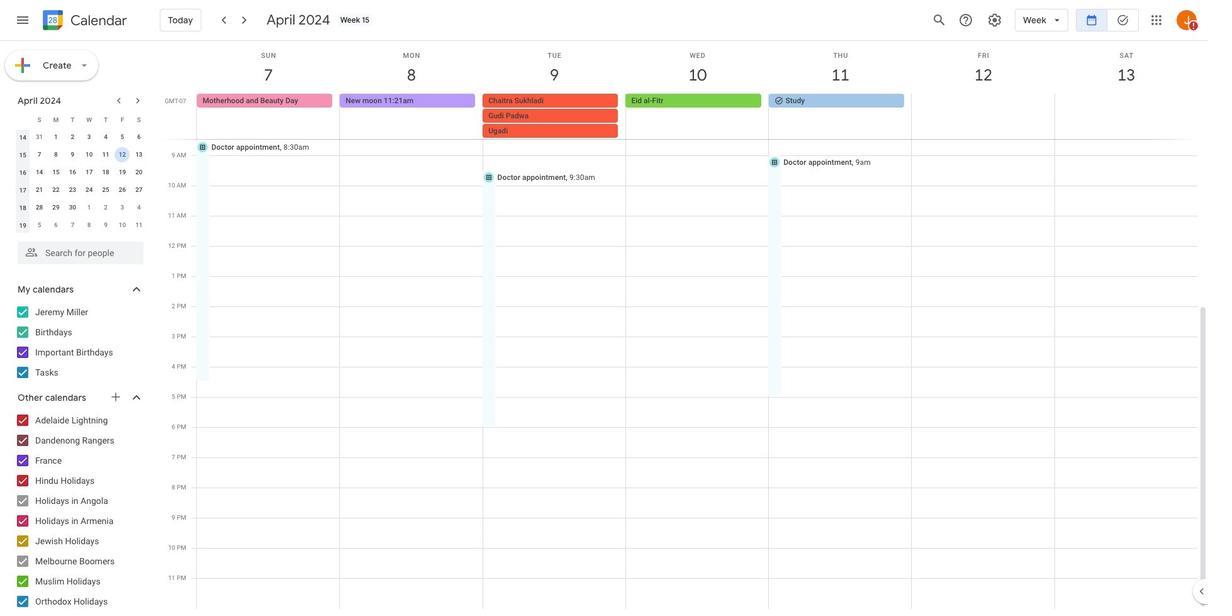 Task type: locate. For each thing, give the bounding box(es) containing it.
other calendars list
[[3, 410, 156, 609]]

may 1 element
[[82, 200, 97, 215]]

16 element
[[65, 165, 80, 180]]

18 element
[[98, 165, 113, 180]]

cell inside april 2024 grid
[[114, 146, 131, 164]]

11 element
[[98, 147, 113, 162]]

8 element
[[48, 147, 64, 162]]

4 element
[[98, 130, 113, 145]]

3 element
[[82, 130, 97, 145]]

10 element
[[82, 147, 97, 162]]

22 element
[[48, 183, 64, 198]]

1 element
[[48, 130, 64, 145]]

settings menu image
[[988, 13, 1003, 28]]

march 31 element
[[32, 130, 47, 145]]

cell
[[483, 94, 626, 139], [912, 94, 1055, 139], [1055, 94, 1198, 139], [114, 146, 131, 164]]

row
[[191, 94, 1209, 139], [14, 111, 147, 128], [14, 128, 147, 146], [14, 146, 147, 164], [14, 164, 147, 181], [14, 181, 147, 199], [14, 199, 147, 217], [14, 217, 147, 234]]

april 2024 grid
[[12, 111, 147, 234]]

None search field
[[0, 237, 156, 264]]

column header
[[14, 111, 31, 128]]

grid
[[161, 41, 1209, 609]]

29 element
[[48, 200, 64, 215]]

may 2 element
[[98, 200, 113, 215]]

may 5 element
[[32, 218, 47, 233]]

may 4 element
[[131, 200, 147, 215]]

may 10 element
[[115, 218, 130, 233]]

heading
[[68, 13, 127, 28]]

row group inside april 2024 grid
[[14, 128, 147, 234]]

21 element
[[32, 183, 47, 198]]

may 11 element
[[131, 218, 147, 233]]

12 element
[[115, 147, 130, 162]]

20 element
[[131, 165, 147, 180]]

row group
[[14, 128, 147, 234]]

may 3 element
[[115, 200, 130, 215]]

5 element
[[115, 130, 130, 145]]

column header inside april 2024 grid
[[14, 111, 31, 128]]

calendar element
[[40, 8, 127, 35]]



Task type: vqa. For each thing, say whether or not it's contained in the screenshot.
22 element
yes



Task type: describe. For each thing, give the bounding box(es) containing it.
7 element
[[32, 147, 47, 162]]

28 element
[[32, 200, 47, 215]]

heading inside calendar 'element'
[[68, 13, 127, 28]]

add other calendars image
[[110, 391, 122, 404]]

15 element
[[48, 165, 64, 180]]

19 element
[[115, 165, 130, 180]]

main drawer image
[[15, 13, 30, 28]]

14 element
[[32, 165, 47, 180]]

25 element
[[98, 183, 113, 198]]

9 element
[[65, 147, 80, 162]]

2 element
[[65, 130, 80, 145]]

6 element
[[131, 130, 147, 145]]

may 7 element
[[65, 218, 80, 233]]

may 9 element
[[98, 218, 113, 233]]

27 element
[[131, 183, 147, 198]]

26 element
[[115, 183, 130, 198]]

my calendars list
[[3, 302, 156, 383]]

30 element
[[65, 200, 80, 215]]

24 element
[[82, 183, 97, 198]]

23 element
[[65, 183, 80, 198]]

may 8 element
[[82, 218, 97, 233]]

may 6 element
[[48, 218, 64, 233]]

17 element
[[82, 165, 97, 180]]

Search for people text field
[[25, 242, 136, 264]]

13 element
[[131, 147, 147, 162]]



